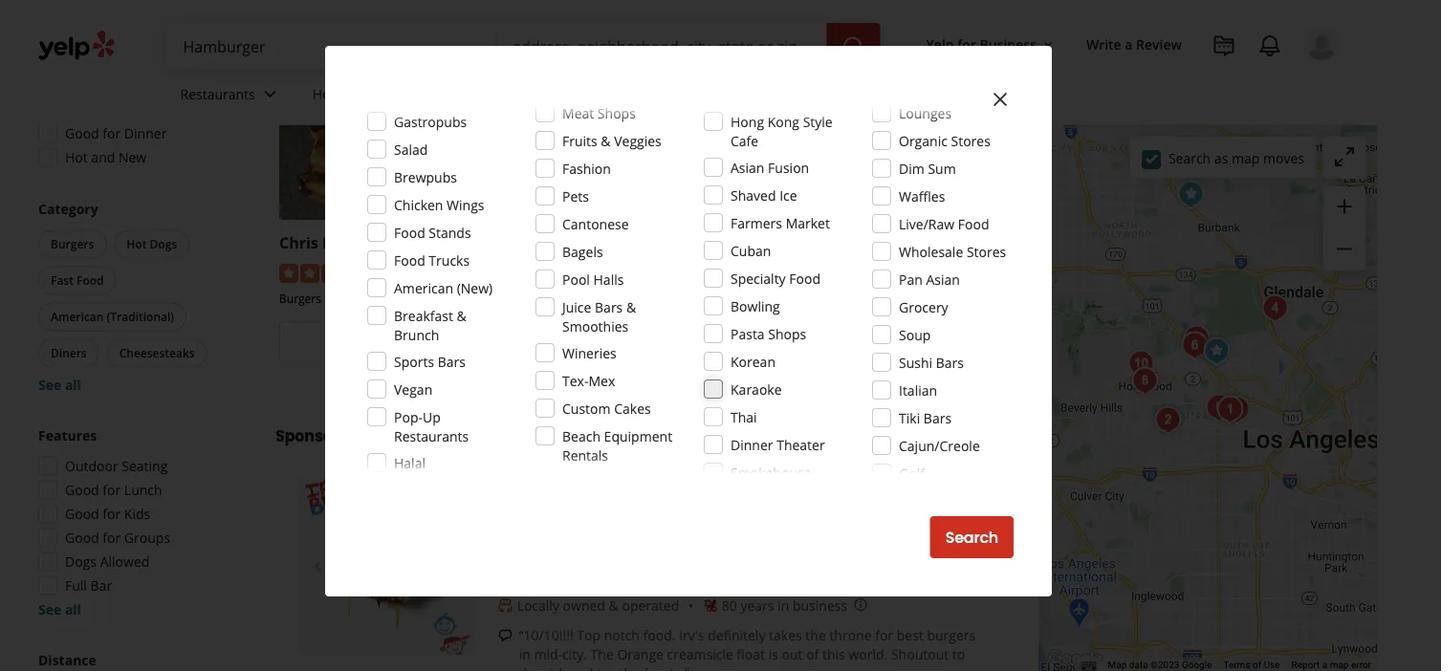 Task type: locate. For each thing, give the bounding box(es) containing it.
1 horizontal spatial (1.3k
[[900, 263, 930, 281]]

for right yelp
[[958, 35, 977, 53]]

see down diners button
[[38, 376, 61, 394]]

3 until from the left
[[860, 365, 888, 383]]

1 horizontal spatial burger
[[811, 233, 863, 253]]

0 vertical spatial dinner
[[124, 124, 167, 143]]

cheesesteaks button
[[107, 339, 207, 368]]

groups
[[124, 529, 170, 547]]

0 horizontal spatial order now
[[354, 332, 433, 354]]

0 horizontal spatial business
[[868, 332, 934, 354]]

search for search as map moves
[[1169, 149, 1211, 167]]

see for features
[[38, 601, 61, 619]]

dinner inside search 'dialog'
[[731, 436, 773, 454]]

0 horizontal spatial the
[[519, 665, 540, 672]]

(traditional)
[[107, 309, 174, 325]]

0 vertical spatial american
[[394, 279, 454, 297]]

1 horizontal spatial order
[[598, 332, 640, 354]]

1 vertical spatial see
[[38, 601, 61, 619]]

0 vertical spatial restaurants
[[180, 85, 255, 103]]

dogs
[[150, 236, 177, 252], [65, 553, 97, 571]]

0 horizontal spatial asian
[[731, 158, 765, 177]]

stores for organic stores
[[951, 132, 991, 150]]

asian down cafe
[[731, 158, 765, 177]]

allowed
[[100, 553, 150, 571]]

restaurants
[[180, 85, 255, 103], [394, 427, 469, 445]]

1 vertical spatial stores
[[967, 243, 1007, 261]]

0 vertical spatial see all button
[[38, 376, 81, 394]]

bars right sushi
[[936, 354, 964, 372]]

24 chevron down v2 image up fruits on the left top of page
[[550, 83, 573, 106]]

1 vertical spatial business
[[868, 332, 934, 354]]

see up distance on the bottom left
[[38, 601, 61, 619]]

business
[[980, 35, 1037, 53], [868, 332, 934, 354]]

1 vertical spatial in
[[519, 645, 531, 664]]

american down fast food button
[[51, 309, 104, 325]]

1 vertical spatial dinner
[[731, 436, 773, 454]]

0 horizontal spatial now
[[103, 29, 132, 47]]

2 see from the top
[[38, 601, 61, 619]]

1 horizontal spatial in
[[778, 597, 790, 615]]

wineries
[[563, 344, 617, 362]]

1 order now link from the left
[[279, 322, 508, 364]]

hot for hot and new
[[65, 148, 88, 166]]

diners
[[51, 345, 87, 361]]

1 until from the left
[[370, 365, 398, 383]]

pm right '4:18'
[[165, 29, 185, 47]]

business up until 9:00 pm in the right bottom of the page
[[868, 332, 934, 354]]

order up until midnight
[[354, 332, 397, 354]]

3 reviews) from the left
[[933, 263, 985, 281]]

style
[[803, 112, 833, 131]]

good for good for groups
[[65, 529, 99, 547]]

1 burger from the left
[[566, 233, 618, 253]]

burgers,
[[523, 291, 568, 307]]

2 horizontal spatial pm
[[921, 365, 941, 383]]

user actions element
[[911, 24, 1366, 142]]

0 horizontal spatial in
[[519, 645, 531, 664]]

in left mid-
[[519, 645, 531, 664]]

waffles
[[899, 187, 946, 205]]

zoom out image
[[1334, 238, 1357, 261]]

0 horizontal spatial fast
[[51, 273, 74, 288]]

0 vertical spatial stores
[[951, 132, 991, 150]]

0 horizontal spatial search
[[946, 527, 999, 549]]

order up the open until 10:30 pm
[[598, 332, 640, 354]]

pm for open now 4:18 pm
[[165, 29, 185, 47]]

2 horizontal spatial now
[[644, 332, 677, 354]]

1 vertical spatial american
[[51, 309, 104, 325]]

dinner up new
[[124, 124, 167, 143]]

0 vertical spatial all
[[65, 376, 81, 394]]

specialty
[[731, 269, 786, 287]]

locally
[[517, 597, 560, 615]]

bars for juice
[[595, 298, 623, 316]]

of right out
[[807, 645, 819, 664]]

1 horizontal spatial restaurants
[[394, 427, 469, 445]]

see all button for features
[[38, 601, 81, 619]]

1 vertical spatial fast
[[571, 291, 593, 307]]

see all button down diners button
[[38, 376, 81, 394]]

pm
[[165, 29, 185, 47], [681, 365, 701, 383], [921, 365, 941, 383]]

business
[[793, 597, 848, 615]]

1 horizontal spatial now
[[400, 332, 433, 354]]

for up world. in the right of the page
[[876, 626, 894, 645]]

1 horizontal spatial american
[[394, 279, 454, 297]]

1 vertical spatial hot
[[127, 236, 147, 252]]

1 horizontal spatial map
[[1330, 660, 1349, 671]]

1 vertical spatial shops
[[768, 325, 807, 343]]

map region
[[986, 15, 1442, 672]]

operated
[[622, 597, 679, 615]]

offers
[[65, 53, 104, 71]]

now up 10:30
[[644, 332, 677, 354]]

good
[[65, 124, 99, 143], [65, 481, 99, 499], [65, 505, 99, 523], [65, 529, 99, 547]]

0 horizontal spatial map
[[1232, 149, 1260, 167]]

1 vertical spatial see all button
[[38, 601, 81, 619]]

trucks
[[429, 251, 470, 269]]

a right "write"
[[1125, 35, 1133, 53]]

1 vertical spatial all
[[65, 601, 81, 619]]

2 all from the top
[[65, 601, 81, 619]]

reviews) for view business
[[933, 263, 985, 281]]

good for groups
[[65, 529, 170, 547]]

1 vertical spatial search
[[946, 527, 999, 549]]

0 vertical spatial see all
[[38, 376, 81, 394]]

notifications image
[[1259, 34, 1282, 57]]

bars up the cajun/creole
[[924, 409, 952, 427]]

1 vertical spatial open
[[573, 365, 609, 383]]

&
[[601, 132, 611, 150], [627, 298, 636, 316], [457, 307, 467, 325], [609, 597, 619, 615]]

0 vertical spatial see
[[38, 376, 61, 394]]

monty's good burger image
[[1200, 389, 1238, 427]]

tiki
[[899, 409, 921, 427]]

map for error
[[1330, 660, 1349, 671]]

pm right 9:00
[[921, 365, 941, 383]]

now up offers delivery
[[103, 29, 132, 47]]

the down mid-
[[519, 665, 540, 672]]

24 chevron down v2 image left home
[[259, 83, 282, 106]]

group containing features
[[33, 426, 237, 619]]

out
[[782, 645, 803, 664]]

1 horizontal spatial 24 chevron down v2 image
[[550, 83, 573, 106]]

all down diners button
[[65, 376, 81, 394]]

now down breakfast
[[400, 332, 433, 354]]

food down chicken
[[394, 223, 425, 242]]

1 horizontal spatial reviews)
[[690, 263, 741, 281]]

80
[[722, 597, 737, 615]]

stores down live/raw food
[[967, 243, 1007, 261]]

(1.3k right halls
[[656, 263, 686, 281]]

cassell's hamburgers image
[[1211, 391, 1250, 429]]

brewpubs
[[394, 168, 457, 186]]

1 see all button from the top
[[38, 376, 81, 394]]

equipment
[[604, 427, 673, 445]]

search dialog
[[0, 0, 1442, 672]]

open down wineries
[[573, 365, 609, 383]]

world.
[[849, 645, 888, 664]]

search inside search button
[[946, 527, 999, 549]]

services
[[354, 85, 405, 103]]

0 horizontal spatial reviews)
[[443, 263, 495, 281]]

0 horizontal spatial burger
[[566, 233, 618, 253]]

view
[[828, 332, 864, 354]]

features
[[38, 427, 97, 445]]

map for moves
[[1232, 149, 1260, 167]]

2 horizontal spatial burgers
[[767, 291, 809, 307]]

1 horizontal spatial open
[[573, 365, 609, 383]]

chicken wings
[[394, 196, 485, 214]]

1 see from the top
[[38, 376, 61, 394]]

1 order from the left
[[354, 332, 397, 354]]

shops right the pasta
[[768, 325, 807, 343]]

1 vertical spatial see all
[[38, 601, 81, 619]]

meat
[[563, 104, 594, 122]]

2 horizontal spatial until
[[860, 365, 888, 383]]

1 vertical spatial asian
[[927, 270, 960, 288]]

hot inside button
[[127, 236, 147, 252]]

good up dogs allowed
[[65, 529, 99, 547]]

morrison atwater village image
[[1256, 289, 1295, 328]]

3 good from the top
[[65, 505, 99, 523]]

0 horizontal spatial a
[[1125, 35, 1133, 53]]

2 order now from the left
[[598, 332, 677, 354]]

food down burgers button
[[77, 273, 104, 288]]

order now for chris n' eddy's
[[354, 332, 433, 354]]

pool halls
[[563, 270, 624, 288]]

dogs up full
[[65, 553, 97, 571]]

1 order now from the left
[[354, 332, 433, 354]]

up
[[423, 408, 441, 426]]

dogs inside button
[[150, 236, 177, 252]]

bars right sports
[[438, 353, 466, 371]]

1 vertical spatial a
[[1323, 660, 1328, 671]]

open inside group
[[65, 29, 99, 47]]

0 vertical spatial search
[[1169, 149, 1211, 167]]

2 order from the left
[[598, 332, 640, 354]]

2 see all button from the top
[[38, 601, 81, 619]]

1 good from the top
[[65, 124, 99, 143]]

soup
[[899, 326, 931, 344]]

see for category
[[38, 376, 61, 394]]

1 horizontal spatial shops
[[768, 325, 807, 343]]

until
[[370, 365, 398, 383], [612, 365, 640, 383], [860, 365, 888, 383]]

order now up the open until 10:30 pm
[[598, 332, 677, 354]]

2 burger from the left
[[811, 233, 863, 253]]

all down full
[[65, 601, 81, 619]]

burgers down specialty food
[[767, 291, 809, 307]]

for up good for kids
[[103, 481, 121, 499]]

juice bars & smoothies
[[563, 298, 636, 335]]

order now link up the open until 10:30 pm
[[523, 322, 751, 364]]

hot dogs button
[[114, 230, 190, 259]]

16 speech v2 image
[[498, 629, 513, 644]]

zoom in image
[[1334, 195, 1357, 218]]

1 24 chevron down v2 image from the left
[[259, 83, 282, 106]]

good down outdoor
[[65, 481, 99, 499]]

1 horizontal spatial order now link
[[523, 322, 751, 364]]

"10/10!!!!
[[519, 626, 574, 645]]

google image
[[1044, 647, 1108, 672]]

2 24 chevron down v2 image from the left
[[550, 83, 573, 106]]

business left the 16 chevron down v2 image
[[980, 35, 1037, 53]]

0 vertical spatial dogs
[[150, 236, 177, 252]]

1 horizontal spatial pm
[[681, 365, 701, 383]]

fruits & veggies
[[563, 132, 662, 150]]

distance
[[38, 652, 96, 670]]

0 horizontal spatial order now link
[[279, 322, 508, 364]]

lounges
[[899, 104, 952, 122]]

open for open now 4:18 pm
[[65, 29, 99, 47]]

1 horizontal spatial business
[[980, 35, 1037, 53]]

order now up until midnight
[[354, 332, 433, 354]]

bowling
[[731, 297, 780, 315]]

data
[[1130, 660, 1149, 671]]

2 horizontal spatial reviews)
[[933, 263, 985, 281]]

info icon image
[[853, 597, 869, 613], [853, 597, 869, 613]]

good up and
[[65, 124, 99, 143]]

dogs up the (traditional) on the left top
[[150, 236, 177, 252]]

market
[[786, 214, 830, 232]]

terms
[[1224, 660, 1251, 671]]

1 see all from the top
[[38, 376, 81, 394]]

0 horizontal spatial american
[[51, 309, 104, 325]]

until for order
[[370, 365, 398, 383]]

for up hot and new at the top of the page
[[103, 124, 121, 143]]

0 horizontal spatial open
[[65, 29, 99, 47]]

burger down market
[[811, 233, 863, 253]]

for inside yelp for business button
[[958, 35, 977, 53]]

for down good for kids
[[103, 529, 121, 547]]

as
[[1215, 149, 1229, 167]]

see all down diners button
[[38, 376, 81, 394]]

24 chevron down v2 image inside restaurants link
[[259, 83, 282, 106]]

terms of use
[[1224, 660, 1281, 671]]

0 horizontal spatial 24 chevron down v2 image
[[259, 83, 282, 106]]

group
[[33, 0, 237, 173], [1324, 187, 1366, 271], [34, 199, 237, 395], [33, 426, 237, 619]]

0 vertical spatial map
[[1232, 149, 1260, 167]]

good down 'good for lunch'
[[65, 505, 99, 523]]

2 see all from the top
[[38, 601, 81, 619]]

4 good from the top
[[65, 529, 99, 547]]

theater
[[777, 436, 825, 454]]

restaurants inside restaurants link
[[180, 85, 255, 103]]

the up this
[[806, 626, 826, 645]]

until left 9:00
[[860, 365, 888, 383]]

0 horizontal spatial pm
[[165, 29, 185, 47]]

american up breakfast
[[394, 279, 454, 297]]

tex-
[[563, 372, 589, 390]]

0 horizontal spatial of
[[807, 645, 819, 664]]

now for nexx burger
[[644, 332, 677, 354]]

pan asian
[[899, 270, 960, 288]]

& up smoothies
[[627, 298, 636, 316]]

1 horizontal spatial hot
[[127, 236, 147, 252]]

see all down full
[[38, 601, 81, 619]]

dinner down thai
[[731, 436, 773, 454]]

burgers down category
[[51, 236, 94, 252]]

american (new)
[[394, 279, 493, 297]]

0 vertical spatial business
[[980, 35, 1037, 53]]

slideshow element
[[298, 479, 475, 655]]

map
[[1108, 660, 1127, 671]]

1 vertical spatial map
[[1330, 660, 1349, 671]]

hollywood burger image
[[1176, 327, 1214, 365]]

1 horizontal spatial dinner
[[731, 436, 773, 454]]

american inside search 'dialog'
[[394, 279, 454, 297]]

of left use
[[1253, 660, 1262, 671]]

asian down "wholesale stores"
[[927, 270, 960, 288]]

moves
[[1264, 149, 1305, 167]]

(1.3k down wholesale
[[900, 263, 930, 281]]

stores up sum
[[951, 132, 991, 150]]

chris n' eddy's image
[[1198, 332, 1236, 371]]

fast down pool
[[571, 291, 593, 307]]

fast
[[51, 273, 74, 288], [571, 291, 593, 307]]

burger for view business
[[811, 233, 863, 253]]

fast down burgers button
[[51, 273, 74, 288]]

2 order now link from the left
[[523, 322, 751, 364]]

& down (new)
[[457, 307, 467, 325]]

open
[[65, 29, 99, 47], [573, 365, 609, 383]]

keyboard shortcuts image
[[1082, 662, 1097, 671]]

irv's burgers image
[[1123, 345, 1161, 383], [1149, 401, 1188, 440], [1149, 401, 1188, 440]]

0 vertical spatial open
[[65, 29, 99, 47]]

for down 'good for lunch'
[[103, 505, 121, 523]]

hook
[[767, 233, 807, 253]]

see all for category
[[38, 376, 81, 394]]

1 horizontal spatial until
[[612, 365, 640, 383]]

0 vertical spatial in
[[778, 597, 790, 615]]

2 good from the top
[[65, 481, 99, 499]]

1 horizontal spatial of
[[1253, 660, 1262, 671]]

live/raw
[[899, 215, 955, 233]]

organic stores
[[899, 132, 991, 150]]

& inside the breakfast & brunch
[[457, 307, 467, 325]]

bars up smoothies
[[595, 298, 623, 316]]

bars for sushi
[[936, 354, 964, 372]]

0 vertical spatial asian
[[731, 158, 765, 177]]

1 all from the top
[[65, 376, 81, 394]]

0 horizontal spatial until
[[370, 365, 398, 383]]

4.5 star rating image
[[279, 264, 383, 283]]

stores
[[951, 132, 991, 150], [967, 243, 1007, 261]]

seating
[[122, 457, 168, 475]]

1 horizontal spatial order now
[[598, 332, 677, 354]]

for the win image
[[1178, 320, 1216, 358]]

0 vertical spatial fast
[[51, 273, 74, 288]]

1 horizontal spatial dogs
[[150, 236, 177, 252]]

0 vertical spatial a
[[1125, 35, 1133, 53]]

0 horizontal spatial hot
[[65, 148, 88, 166]]

google
[[1182, 660, 1213, 671]]

None search field
[[168, 23, 885, 69]]

until left 10:30
[[612, 365, 640, 383]]

open up offers
[[65, 29, 99, 47]]

4.1 star rating image
[[767, 264, 870, 283]]

hook burger image
[[1172, 176, 1211, 214]]

0 horizontal spatial dinner
[[124, 124, 167, 143]]

0 vertical spatial hot
[[65, 148, 88, 166]]

of inside "10/10!!!! top notch food. irv's definitely takes the throne for best burgers in mid-city. the orange creamsicle float is out of this world. shoutout to the girl working the front…"
[[807, 645, 819, 664]]

farmers
[[731, 214, 783, 232]]

0 horizontal spatial dogs
[[65, 553, 97, 571]]

24 chevron down v2 image
[[259, 83, 282, 106], [550, 83, 573, 106]]

the down orange
[[620, 665, 640, 672]]

new
[[119, 148, 147, 166]]

order now link up until midnight
[[279, 322, 508, 364]]

search for search
[[946, 527, 999, 549]]

hot right burgers button
[[127, 236, 147, 252]]

map left error
[[1330, 660, 1349, 671]]

hot left and
[[65, 148, 88, 166]]

see all button
[[38, 376, 81, 394], [38, 601, 81, 619]]

american inside button
[[51, 309, 104, 325]]

n'
[[322, 233, 338, 253]]

home
[[313, 85, 351, 103]]

a right report at the right bottom of the page
[[1323, 660, 1328, 671]]

burger up 4 star rating image at the top
[[566, 233, 618, 253]]

0 vertical spatial shops
[[598, 104, 636, 122]]

restaurants inside search 'dialog'
[[394, 427, 469, 445]]

order for nexx burger
[[598, 332, 640, 354]]

write a review link
[[1079, 27, 1190, 61]]

map right as at the top right of the page
[[1232, 149, 1260, 167]]

shops up fruits & veggies
[[598, 104, 636, 122]]

see all button down full
[[38, 601, 81, 619]]

1 horizontal spatial search
[[1169, 149, 1211, 167]]

1 horizontal spatial burgers
[[279, 291, 321, 307]]

burgers down 4.5 star rating image
[[279, 291, 321, 307]]

is
[[769, 645, 779, 664]]

the
[[806, 626, 826, 645], [519, 665, 540, 672], [620, 665, 640, 672]]

live/raw food
[[899, 215, 990, 233]]

9:00
[[891, 365, 918, 383]]

"10/10!!!! top notch food. irv's definitely takes the throne for best burgers in mid-city. the orange creamsicle float is out of this world. shoutout to the girl working the front…"
[[519, 626, 976, 672]]

order now for nexx burger
[[598, 332, 677, 354]]

0 horizontal spatial burgers
[[51, 236, 94, 252]]

0 horizontal spatial (1.3k
[[656, 263, 686, 281]]

burgers button
[[38, 230, 107, 259]]

0 horizontal spatial shops
[[598, 104, 636, 122]]

until left midnight
[[370, 365, 398, 383]]

in right years
[[778, 597, 790, 615]]

bars inside the juice bars & smoothies
[[595, 298, 623, 316]]

fast inside button
[[51, 273, 74, 288]]

pm right 10:30
[[681, 365, 701, 383]]

0 horizontal spatial restaurants
[[180, 85, 255, 103]]

1 reviews) from the left
[[443, 263, 495, 281]]

report
[[1292, 660, 1320, 671]]

1 horizontal spatial a
[[1323, 660, 1328, 671]]

sports
[[394, 353, 434, 371]]

1 vertical spatial dogs
[[65, 553, 97, 571]]

0 horizontal spatial order
[[354, 332, 397, 354]]

1 vertical spatial restaurants
[[394, 427, 469, 445]]

4 star rating image
[[523, 264, 626, 283]]



Task type: vqa. For each thing, say whether or not it's contained in the screenshot.
left from
no



Task type: describe. For each thing, give the bounding box(es) containing it.
fruits
[[563, 132, 598, 150]]

burgers for view
[[767, 291, 809, 307]]

food down hook burger link at the right of page
[[790, 269, 821, 287]]

search image
[[842, 35, 865, 58]]

meat shops
[[563, 104, 636, 122]]

expand map image
[[1334, 145, 1357, 168]]

food down halls
[[596, 291, 623, 307]]

fashion
[[563, 159, 611, 177]]

chicken
[[394, 196, 443, 214]]

all for category
[[65, 376, 81, 394]]

juice
[[563, 298, 592, 316]]

years
[[741, 597, 774, 615]]

dinner inside group
[[124, 124, 167, 143]]

16 info v2 image
[[421, 429, 437, 444]]

business inside button
[[980, 35, 1037, 53]]

hong kong style cafe
[[731, 112, 833, 150]]

open until 10:30 pm
[[573, 365, 701, 383]]

in inside "10/10!!!! top notch food. irv's definitely takes the throne for best burgers in mid-city. the orange creamsicle float is out of this world. shoutout to the girl working the front…"
[[519, 645, 531, 664]]

best
[[897, 626, 924, 645]]

beach equipment rentals
[[563, 427, 673, 464]]

for inside "10/10!!!! top notch food. irv's definitely takes the throne for best burgers in mid-city. the orange creamsicle float is out of this world. shoutout to the girl working the front…"
[[876, 626, 894, 645]]

until midnight
[[370, 365, 457, 383]]

close image
[[989, 88, 1012, 111]]

2 reviews) from the left
[[690, 263, 741, 281]]

food down food stands on the top left of the page
[[394, 251, 425, 269]]

see all for features
[[38, 601, 81, 619]]

definitely
[[708, 626, 766, 645]]

(1.3k reviews)
[[656, 263, 741, 281]]

trophies burger club image
[[1126, 362, 1165, 400]]

stores for wholesale stores
[[967, 243, 1007, 261]]

cassell's hamburgers image
[[1211, 391, 1250, 429]]

irv's burgers image
[[298, 479, 475, 655]]

burgers for order
[[279, 291, 321, 307]]

burgers
[[927, 626, 976, 645]]

ice
[[780, 186, 797, 204]]

16 locally owned v2 image
[[498, 598, 513, 614]]

for for kids
[[103, 505, 121, 523]]

bars for tiki
[[924, 409, 952, 427]]

2 horizontal spatial the
[[806, 626, 826, 645]]

working
[[566, 665, 616, 672]]

wholesale
[[899, 243, 964, 261]]

italian
[[899, 381, 938, 399]]

shops for pasta shops
[[768, 325, 807, 343]]

& inside the juice bars & smoothies
[[627, 298, 636, 316]]

(new)
[[457, 279, 493, 297]]

1 horizontal spatial asian
[[927, 270, 960, 288]]

breakfast
[[394, 307, 453, 325]]

hot and new
[[65, 148, 147, 166]]

salad
[[394, 140, 428, 158]]

mid-
[[534, 645, 563, 664]]

order now link for nexx burger
[[523, 322, 751, 364]]

& right owned
[[609, 597, 619, 615]]

fast food button
[[38, 266, 116, 295]]

mex
[[589, 372, 615, 390]]

16 years in business v2 image
[[703, 598, 718, 614]]

top
[[577, 626, 601, 645]]

chris n' eddy's image
[[1198, 332, 1236, 371]]

1 horizontal spatial the
[[620, 665, 640, 672]]

order now link for chris n' eddy's
[[279, 322, 508, 364]]

hot dogs
[[127, 236, 177, 252]]

bagels
[[563, 243, 603, 261]]

order for chris n' eddy's
[[354, 332, 397, 354]]

home services link
[[297, 69, 447, 124]]

wings
[[447, 196, 485, 214]]

burger for order now
[[566, 233, 618, 253]]

veggies
[[614, 132, 662, 150]]

delivery
[[107, 53, 158, 71]]

vegan
[[394, 380, 433, 398]]

see all button for category
[[38, 376, 81, 394]]

shops for meat shops
[[598, 104, 636, 122]]

sponsored results
[[276, 426, 418, 447]]

hot for hot dogs
[[127, 236, 147, 252]]

food.
[[643, 626, 676, 645]]

sports bars
[[394, 353, 466, 371]]

asian fusion
[[731, 158, 810, 177]]

outdoor seating
[[65, 457, 168, 475]]

notch
[[604, 626, 640, 645]]

brunch
[[394, 326, 439, 344]]

burgers inside button
[[51, 236, 94, 252]]

cheesesteaks
[[119, 345, 195, 361]]

(442
[[413, 263, 440, 281]]

bars for sports
[[438, 353, 466, 371]]

now inside group
[[103, 29, 132, 47]]

halal
[[394, 454, 426, 472]]

american for american (traditional)
[[51, 309, 104, 325]]

pm for open until 10:30 pm
[[681, 365, 701, 383]]

©2023
[[1151, 660, 1180, 671]]

golf
[[899, 464, 925, 483]]

irv's
[[679, 626, 705, 645]]

2 until from the left
[[612, 365, 640, 383]]

gastropubs
[[394, 112, 467, 131]]

view business
[[828, 332, 934, 354]]

16 chevron down v2 image
[[1041, 37, 1056, 52]]

now for chris n' eddy's
[[400, 332, 433, 354]]

fast food
[[51, 273, 104, 288]]

home services
[[313, 85, 405, 103]]

thai
[[731, 408, 757, 426]]

good for good for kids
[[65, 505, 99, 523]]

a for report
[[1323, 660, 1328, 671]]

cakes
[[614, 399, 651, 418]]

until for view
[[860, 365, 888, 383]]

all for features
[[65, 601, 81, 619]]

front…"
[[643, 665, 690, 672]]

karaoke
[[731, 380, 782, 398]]

locally owned & operated
[[517, 597, 679, 615]]

organic
[[899, 132, 948, 150]]

american (traditional)
[[51, 309, 174, 325]]

shaved
[[731, 186, 776, 204]]

group containing open now
[[33, 0, 237, 173]]

until 9:00 pm
[[860, 365, 941, 383]]

juicy j's image
[[1218, 391, 1256, 429]]

& right fruits on the left top of page
[[601, 132, 611, 150]]

eddy's
[[342, 233, 390, 253]]

for for dinner
[[103, 124, 121, 143]]

nexx
[[523, 233, 562, 253]]

previous image
[[306, 556, 329, 579]]

smokehouse
[[731, 464, 812, 482]]

to
[[953, 645, 966, 664]]

4.1 (1.3k reviews)
[[878, 263, 985, 281]]

reviews) for order now
[[443, 263, 495, 281]]

nexx burger link
[[523, 233, 618, 253]]

burgers, fast food
[[523, 291, 623, 307]]

good for good for lunch
[[65, 481, 99, 499]]

outdoor
[[65, 457, 118, 475]]

1 (1.3k from the left
[[656, 263, 686, 281]]

custom cakes
[[563, 399, 651, 418]]

business categories element
[[165, 69, 1339, 124]]

4:18
[[135, 29, 162, 47]]

group containing category
[[34, 199, 237, 395]]

10:30
[[644, 365, 678, 383]]

1 horizontal spatial fast
[[571, 291, 593, 307]]

city.
[[563, 645, 587, 664]]

food inside button
[[77, 273, 104, 288]]

food trucks
[[394, 251, 470, 269]]

projects image
[[1213, 34, 1236, 57]]

2 (1.3k from the left
[[900, 263, 930, 281]]

american for american (new)
[[394, 279, 454, 297]]

and
[[91, 148, 115, 166]]

pets
[[563, 187, 589, 205]]

for for lunch
[[103, 481, 121, 499]]

good for good for dinner
[[65, 124, 99, 143]]

grocery
[[899, 298, 949, 316]]

for for groups
[[103, 529, 121, 547]]

pop-up restaurants
[[394, 408, 469, 445]]

open for open until 10:30 pm
[[573, 365, 609, 383]]

halls
[[594, 270, 624, 288]]

review
[[1137, 35, 1182, 53]]

pan
[[899, 270, 923, 288]]

for for business
[[958, 35, 977, 53]]

sum
[[928, 159, 956, 177]]

food up "wholesale stores"
[[958, 215, 990, 233]]

good for lunch
[[65, 481, 162, 499]]

pasta shops
[[731, 325, 807, 343]]

chris n' eddy's
[[279, 233, 390, 253]]

tiki bars
[[899, 409, 952, 427]]

a for write
[[1125, 35, 1133, 53]]

search as map moves
[[1169, 149, 1305, 167]]



